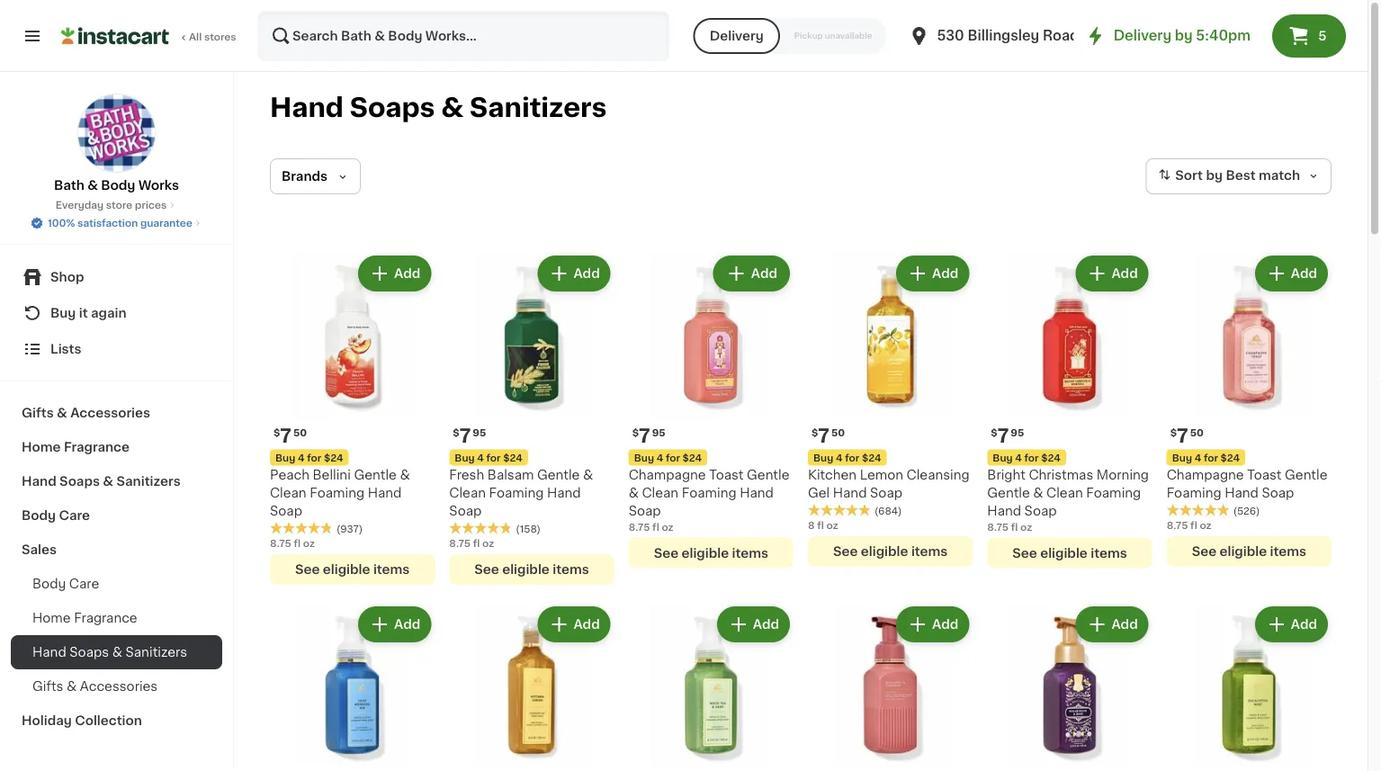 Task type: locate. For each thing, give the bounding box(es) containing it.
1 vertical spatial care
[[69, 578, 99, 590]]

prices
[[135, 200, 167, 210]]

4 for fresh balsam gentle & clean foaming hand soap
[[477, 453, 484, 462]]

gifts & accessories down lists
[[22, 407, 150, 419]]

see eligible items button down bright christmas morning gentle & clean foaming hand soap 8.75 fl oz
[[988, 538, 1153, 568]]

soap inside fresh balsam gentle & clean foaming hand soap
[[449, 504, 482, 517]]

$ 7 50 up peach
[[274, 426, 307, 445]]

3 buy 4 for $24 from the left
[[455, 453, 523, 462]]

8.75 fl oz for champagne toast gentle foaming hand soap
[[1167, 521, 1212, 530]]

1 horizontal spatial 8.75 fl oz
[[449, 539, 494, 548]]

$ 7 95 up 'fresh'
[[453, 426, 486, 445]]

champagne
[[629, 468, 706, 481], [1167, 468, 1244, 481]]

clean inside peach bellini gentle & clean foaming hand soap
[[270, 486, 307, 499]]

foaming inside bright christmas morning gentle & clean foaming hand soap 8.75 fl oz
[[1087, 486, 1141, 499]]

1 vertical spatial fragrance
[[74, 612, 137, 625]]

foaming for bellini
[[310, 486, 365, 499]]

2 horizontal spatial $ 7 50
[[1171, 426, 1204, 445]]

4 up the champagne toast gentle & clean foaming hand soap 8.75 fl oz at the bottom
[[657, 453, 664, 462]]

2 horizontal spatial 95
[[1011, 427, 1024, 437]]

by left 5:40pm
[[1175, 29, 1193, 42]]

for for peach bellini gentle & clean foaming hand soap
[[307, 453, 322, 462]]

home for body
[[32, 612, 71, 625]]

2 $ 7 95 from the left
[[632, 426, 666, 445]]

1 for from the left
[[307, 453, 322, 462]]

see eligible items for champagne toast gentle & clean foaming hand soap
[[654, 547, 769, 559]]

7 for champagne toast gentle foaming hand soap
[[1177, 426, 1189, 445]]

6 $ from the left
[[1171, 427, 1177, 437]]

see eligible items for fresh balsam gentle & clean foaming hand soap
[[475, 563, 589, 576]]

gifts
[[22, 407, 54, 419], [32, 680, 63, 693]]

1 vertical spatial gifts & accessories link
[[11, 670, 222, 704]]

delivery button
[[694, 18, 780, 54]]

2 vertical spatial body
[[32, 578, 66, 590]]

delivery inside "button"
[[710, 30, 764, 42]]

toast for foaming
[[709, 468, 744, 481]]

shop link
[[11, 259, 222, 295]]

eligible down (526)
[[1220, 545, 1267, 558]]

everyday store prices
[[56, 200, 167, 210]]

see eligible items button for kitchen lemon cleansing gel hand soap
[[808, 536, 973, 567]]

2 95 from the left
[[652, 427, 666, 437]]

4 buy 4 for $24 from the left
[[634, 453, 702, 462]]

gifts & accessories link down lists link
[[11, 396, 222, 430]]

50 up peach
[[293, 427, 307, 437]]

kitchen
[[808, 468, 857, 481]]

home fragrance link for body care
[[11, 601, 222, 635]]

buy 4 for $24 for kitchen lemon cleansing gel hand soap
[[814, 453, 882, 462]]

5
[[1319, 30, 1327, 42]]

2 for from the left
[[845, 453, 860, 462]]

accessories up holiday collection link
[[80, 680, 158, 693]]

6 for from the left
[[1204, 453, 1219, 462]]

95 for bright christmas morning gentle & clean foaming hand soap
[[1011, 427, 1024, 437]]

fragrance
[[64, 441, 130, 454], [74, 612, 137, 625]]

foaming for balsam
[[489, 486, 544, 499]]

see
[[833, 545, 858, 558], [1192, 545, 1217, 558], [654, 547, 679, 559], [1013, 547, 1038, 559], [295, 563, 320, 576], [475, 563, 499, 576]]

1 horizontal spatial delivery
[[1114, 29, 1172, 42]]

eligible down '(937)'
[[323, 563, 370, 576]]

1 $ from the left
[[274, 427, 280, 437]]

2 buy 4 for $24 from the left
[[814, 453, 882, 462]]

bright
[[988, 468, 1026, 481]]

eligible down the champagne toast gentle & clean foaming hand soap 8.75 fl oz at the bottom
[[682, 547, 729, 559]]

4 for from the left
[[666, 453, 680, 462]]

see eligible items down bright christmas morning gentle & clean foaming hand soap 8.75 fl oz
[[1013, 547, 1127, 559]]

home fragrance link
[[11, 430, 222, 464], [11, 601, 222, 635]]

4 4 from the left
[[657, 453, 664, 462]]

items for kitchen lemon cleansing gel hand soap
[[912, 545, 948, 558]]

5 7 from the left
[[998, 426, 1009, 445]]

5 4 from the left
[[1015, 453, 1022, 462]]

3 4 from the left
[[477, 453, 484, 462]]

for up kitchen
[[845, 453, 860, 462]]

hand soaps & sanitizers link
[[11, 464, 222, 499], [11, 635, 222, 670]]

7 for peach bellini gentle & clean foaming hand soap
[[280, 426, 292, 445]]

gentle inside champagne toast gentle foaming hand soap
[[1285, 468, 1328, 481]]

1 horizontal spatial champagne
[[1167, 468, 1244, 481]]

5 for from the left
[[1025, 453, 1039, 462]]

4 up kitchen
[[836, 453, 843, 462]]

0 vertical spatial gifts & accessories link
[[11, 396, 222, 430]]

home for gifts
[[22, 441, 61, 454]]

4 for peach bellini gentle & clean foaming hand soap
[[298, 453, 305, 462]]

eligible down (684) at the right of page
[[861, 545, 909, 558]]

0 horizontal spatial $ 7 95
[[453, 426, 486, 445]]

see down peach bellini gentle & clean foaming hand soap
[[295, 563, 320, 576]]

see eligible items down (526)
[[1192, 545, 1307, 558]]

gifts & accessories link
[[11, 396, 222, 430], [11, 670, 222, 704]]

0 horizontal spatial toast
[[709, 468, 744, 481]]

eligible
[[861, 545, 909, 558], [1220, 545, 1267, 558], [682, 547, 729, 559], [1041, 547, 1088, 559], [323, 563, 370, 576], [502, 563, 550, 576]]

50 up champagne toast gentle foaming hand soap
[[1190, 427, 1204, 437]]

add button
[[360, 257, 430, 290], [539, 257, 609, 290], [718, 257, 788, 290], [898, 257, 968, 290], [1078, 257, 1147, 290], [1257, 257, 1327, 290], [360, 608, 430, 641], [539, 608, 609, 641], [719, 608, 788, 641], [898, 608, 968, 641], [1078, 608, 1147, 641], [1257, 608, 1327, 641]]

6 $24 from the left
[[1221, 453, 1240, 462]]

$24 up christmas
[[1042, 453, 1061, 462]]

0 vertical spatial accessories
[[70, 407, 150, 419]]

0 vertical spatial fragrance
[[64, 441, 130, 454]]

1 vertical spatial body care
[[32, 578, 99, 590]]

fresh balsam gentle & clean foaming hand soap
[[449, 468, 593, 517]]

buy for bright christmas morning gentle & clean foaming hand soap
[[993, 453, 1013, 462]]

body up sales
[[22, 509, 56, 522]]

50 up kitchen
[[832, 427, 845, 437]]

see eligible items button down the champagne toast gentle & clean foaming hand soap 8.75 fl oz at the bottom
[[629, 538, 794, 568]]

buy 4 for $24 for champagne toast gentle & clean foaming hand soap
[[634, 453, 702, 462]]

clean inside fresh balsam gentle & clean foaming hand soap
[[449, 486, 486, 499]]

(158)
[[516, 524, 541, 534]]

fl inside the champagne toast gentle & clean foaming hand soap 8.75 fl oz
[[653, 522, 659, 532]]

0 horizontal spatial $ 7 50
[[274, 426, 307, 445]]

see eligible items button down (684) at the right of page
[[808, 536, 973, 567]]

1 horizontal spatial $ 7 95
[[632, 426, 666, 445]]

3 50 from the left
[[1190, 427, 1204, 437]]

0 horizontal spatial 95
[[473, 427, 486, 437]]

4 clean from the left
[[1047, 486, 1083, 499]]

$24 for peach bellini gentle & clean foaming hand soap
[[324, 453, 343, 462]]

2 $ from the left
[[812, 427, 818, 437]]

0 vertical spatial body care link
[[11, 499, 222, 533]]

hand inside peach bellini gentle & clean foaming hand soap
[[368, 486, 402, 499]]

8.75 fl oz down champagne toast gentle foaming hand soap
[[1167, 521, 1212, 530]]

bath & body works link
[[54, 94, 179, 194]]

holiday
[[22, 715, 72, 727]]

sales link
[[11, 533, 222, 567]]

see eligible items down "(158)"
[[475, 563, 589, 576]]

3 clean from the left
[[642, 486, 679, 499]]

8.75 fl oz
[[1167, 521, 1212, 530], [270, 539, 315, 548], [449, 539, 494, 548]]

1 vertical spatial soaps
[[59, 475, 100, 488]]

3 for from the left
[[487, 453, 501, 462]]

& inside fresh balsam gentle & clean foaming hand soap
[[583, 468, 593, 481]]

care
[[59, 509, 90, 522], [69, 578, 99, 590]]

accessories
[[70, 407, 150, 419], [80, 680, 158, 693]]

1 buy 4 for $24 from the left
[[275, 453, 343, 462]]

hand soaps & sanitizers link up the "sales" link
[[11, 464, 222, 499]]

for up bright
[[1025, 453, 1039, 462]]

for up the champagne toast gentle & clean foaming hand soap 8.75 fl oz at the bottom
[[666, 453, 680, 462]]

1 home fragrance link from the top
[[11, 430, 222, 464]]

5 $ from the left
[[991, 427, 998, 437]]

gifts & accessories up holiday collection
[[32, 680, 158, 693]]

Best match Sort by field
[[1146, 158, 1332, 194]]

$ 7 50 up kitchen
[[812, 426, 845, 445]]

95
[[473, 427, 486, 437], [652, 427, 666, 437], [1011, 427, 1024, 437]]

home fragrance
[[22, 441, 130, 454], [32, 612, 137, 625]]

see eligible items button down '(937)'
[[270, 554, 435, 585]]

foaming inside fresh balsam gentle & clean foaming hand soap
[[489, 486, 544, 499]]

2 50 from the left
[[832, 427, 845, 437]]

$ for fresh balsam gentle & clean foaming hand soap
[[453, 427, 460, 437]]

8.75 for fresh balsam gentle & clean foaming hand soap
[[449, 539, 471, 548]]

0 horizontal spatial 50
[[293, 427, 307, 437]]

3 $ 7 50 from the left
[[1171, 426, 1204, 445]]

everyday store prices link
[[56, 198, 178, 212]]

4 $ from the left
[[632, 427, 639, 437]]

champagne toast gentle foaming hand soap
[[1167, 468, 1328, 499]]

holiday collection
[[22, 715, 142, 727]]

gifts down lists
[[22, 407, 54, 419]]

1 vertical spatial accessories
[[80, 680, 158, 693]]

buy 4 for $24 up kitchen
[[814, 453, 882, 462]]

road
[[1043, 29, 1079, 42]]

$ for peach bellini gentle & clean foaming hand soap
[[274, 427, 280, 437]]

buy 4 for $24 up peach
[[275, 453, 343, 462]]

4 $24 from the left
[[683, 453, 702, 462]]

&
[[441, 95, 464, 121], [87, 179, 98, 192], [57, 407, 67, 419], [400, 468, 410, 481], [583, 468, 593, 481], [103, 475, 113, 488], [629, 486, 639, 499], [1033, 486, 1044, 499], [112, 646, 122, 659], [67, 680, 77, 693]]

95 up bright
[[1011, 427, 1024, 437]]

toast inside champagne toast gentle foaming hand soap
[[1248, 468, 1282, 481]]

2 7 from the left
[[818, 426, 830, 445]]

see eligible items button down (526)
[[1167, 536, 1332, 567]]

see down the champagne toast gentle & clean foaming hand soap 8.75 fl oz at the bottom
[[654, 547, 679, 559]]

$
[[274, 427, 280, 437], [812, 427, 818, 437], [453, 427, 460, 437], [632, 427, 639, 437], [991, 427, 998, 437], [1171, 427, 1177, 437]]

3 $ 7 95 from the left
[[991, 426, 1024, 445]]

gifts up holiday
[[32, 680, 63, 693]]

see eligible items button for fresh balsam gentle & clean foaming hand soap
[[449, 554, 614, 585]]

see down champagne toast gentle foaming hand soap
[[1192, 545, 1217, 558]]

buy for fresh balsam gentle & clean foaming hand soap
[[455, 453, 475, 462]]

Search field
[[259, 13, 668, 59]]

oz inside bright christmas morning gentle & clean foaming hand soap 8.75 fl oz
[[1021, 522, 1033, 532]]

0 horizontal spatial delivery
[[710, 30, 764, 42]]

soaps
[[350, 95, 435, 121], [59, 475, 100, 488], [70, 646, 109, 659]]

see for fresh balsam gentle & clean foaming hand soap
[[475, 563, 499, 576]]

eligible for champagne toast gentle & clean foaming hand soap
[[682, 547, 729, 559]]

foaming for toast
[[682, 486, 737, 499]]

bellini
[[313, 468, 351, 481]]

home
[[22, 441, 61, 454], [32, 612, 71, 625]]

see eligible items button
[[808, 536, 973, 567], [1167, 536, 1332, 567], [629, 538, 794, 568], [988, 538, 1153, 568], [270, 554, 435, 585], [449, 554, 614, 585]]

0 vertical spatial care
[[59, 509, 90, 522]]

$ 7 50 up champagne toast gentle foaming hand soap
[[1171, 426, 1204, 445]]

& inside peach bellini gentle & clean foaming hand soap
[[400, 468, 410, 481]]

1 vertical spatial hand soaps & sanitizers
[[22, 475, 181, 488]]

4 up champagne toast gentle foaming hand soap
[[1195, 453, 1202, 462]]

None search field
[[257, 11, 670, 61]]

1 foaming from the left
[[310, 486, 365, 499]]

clean inside the champagne toast gentle & clean foaming hand soap 8.75 fl oz
[[642, 486, 679, 499]]

hand soaps & sanitizers up collection
[[32, 646, 187, 659]]

gentle inside the champagne toast gentle & clean foaming hand soap 8.75 fl oz
[[747, 468, 790, 481]]

body care down sales
[[32, 578, 99, 590]]

for for kitchen lemon cleansing gel hand soap
[[845, 453, 860, 462]]

gentle for champagne toast gentle foaming hand soap
[[1285, 468, 1328, 481]]

0 horizontal spatial champagne
[[629, 468, 706, 481]]

3 $ from the left
[[453, 427, 460, 437]]

body care link down sales
[[11, 567, 222, 601]]

2 horizontal spatial $ 7 95
[[991, 426, 1024, 445]]

clean
[[270, 486, 307, 499], [449, 486, 486, 499], [642, 486, 679, 499], [1047, 486, 1083, 499]]

body down sales
[[32, 578, 66, 590]]

2 $24 from the left
[[862, 453, 882, 462]]

$ 7 95 for fresh balsam gentle & clean foaming hand soap
[[453, 426, 486, 445]]

items for champagne toast gentle & clean foaming hand soap
[[732, 547, 769, 559]]

see eligible items for peach bellini gentle & clean foaming hand soap
[[295, 563, 410, 576]]

bath & body works
[[54, 179, 179, 192]]

see eligible items for bright christmas morning gentle & clean foaming hand soap
[[1013, 547, 1127, 559]]

by for delivery
[[1175, 29, 1193, 42]]

eligible down bright christmas morning gentle & clean foaming hand soap 8.75 fl oz
[[1041, 547, 1088, 559]]

5 foaming from the left
[[1167, 486, 1222, 499]]

95 up 'fresh'
[[473, 427, 486, 437]]

1 $24 from the left
[[324, 453, 343, 462]]

product group
[[270, 252, 435, 585], [449, 252, 614, 585], [629, 252, 794, 568], [808, 252, 973, 567], [988, 252, 1153, 568], [1167, 252, 1332, 567], [270, 603, 435, 771], [449, 603, 614, 771], [629, 603, 794, 771], [808, 603, 973, 771], [988, 603, 1153, 771], [1167, 603, 1332, 771]]

50 for kitchen
[[832, 427, 845, 437]]

gentle inside peach bellini gentle & clean foaming hand soap
[[354, 468, 397, 481]]

5 buy 4 for $24 from the left
[[993, 453, 1061, 462]]

buy up peach
[[275, 453, 295, 462]]

soap inside bright christmas morning gentle & clean foaming hand soap 8.75 fl oz
[[1025, 504, 1057, 517]]

hand soaps & sanitizers link up holiday collection link
[[11, 635, 222, 670]]

see down 8 fl oz
[[833, 545, 858, 558]]

1 vertical spatial gifts & accessories
[[32, 680, 158, 693]]

foaming inside the champagne toast gentle & clean foaming hand soap 8.75 fl oz
[[682, 486, 737, 499]]

$24 up champagne toast gentle foaming hand soap
[[1221, 453, 1240, 462]]

$24 for fresh balsam gentle & clean foaming hand soap
[[503, 453, 523, 462]]

0 vertical spatial home fragrance
[[22, 441, 130, 454]]

eligible for peach bellini gentle & clean foaming hand soap
[[323, 563, 370, 576]]

buy 4 for $24 up bright
[[993, 453, 1061, 462]]

body care link
[[11, 499, 222, 533], [11, 567, 222, 601]]

see eligible items for kitchen lemon cleansing gel hand soap
[[833, 545, 948, 558]]

soap
[[870, 486, 903, 499], [1262, 486, 1295, 499], [270, 504, 302, 517], [449, 504, 482, 517], [629, 504, 661, 517], [1025, 504, 1057, 517]]

4 up 'fresh'
[[477, 453, 484, 462]]

2 hand soaps & sanitizers link from the top
[[11, 635, 222, 670]]

sanitizers
[[470, 95, 607, 121], [117, 475, 181, 488], [126, 646, 187, 659]]

body for 1st body care link from the bottom of the page
[[32, 578, 66, 590]]

95 up the champagne toast gentle & clean foaming hand soap 8.75 fl oz at the bottom
[[652, 427, 666, 437]]

hand inside kitchen lemon cleansing gel hand soap
[[833, 486, 867, 499]]

1 vertical spatial by
[[1206, 169, 1223, 182]]

$ for champagne toast gentle & clean foaming hand soap
[[632, 427, 639, 437]]

hand
[[270, 95, 344, 121], [22, 475, 56, 488], [368, 486, 402, 499], [833, 486, 867, 499], [547, 486, 581, 499], [740, 486, 774, 499], [1225, 486, 1259, 499], [988, 504, 1022, 517], [32, 646, 66, 659]]

1 7 from the left
[[280, 426, 292, 445]]

0 vertical spatial hand soaps & sanitizers link
[[11, 464, 222, 499]]

2 toast from the left
[[1248, 468, 1282, 481]]

1 $ 7 50 from the left
[[274, 426, 307, 445]]

8.75
[[1167, 521, 1188, 530], [629, 522, 650, 532], [988, 522, 1009, 532], [270, 539, 291, 548], [449, 539, 471, 548]]

$ 7 95 up bright
[[991, 426, 1024, 445]]

gentle inside fresh balsam gentle & clean foaming hand soap
[[537, 468, 580, 481]]

1 vertical spatial home
[[32, 612, 71, 625]]

holiday collection link
[[11, 704, 222, 738]]

2 horizontal spatial 50
[[1190, 427, 1204, 437]]

0 horizontal spatial by
[[1175, 29, 1193, 42]]

1 vertical spatial home fragrance link
[[11, 601, 222, 635]]

2 vertical spatial hand soaps & sanitizers
[[32, 646, 187, 659]]

2 horizontal spatial 8.75 fl oz
[[1167, 521, 1212, 530]]

5 button
[[1273, 14, 1346, 58]]

$24
[[324, 453, 343, 462], [862, 453, 882, 462], [503, 453, 523, 462], [683, 453, 702, 462], [1042, 453, 1061, 462], [1221, 453, 1240, 462]]

buy 4 for $24 up champagne toast gentle foaming hand soap
[[1172, 453, 1240, 462]]

1 4 from the left
[[298, 453, 305, 462]]

hand soaps & sanitizers
[[270, 95, 607, 121], [22, 475, 181, 488], [32, 646, 187, 659]]

1 vertical spatial hand soaps & sanitizers link
[[11, 635, 222, 670]]

for up the bellini
[[307, 453, 322, 462]]

items for champagne toast gentle foaming hand soap
[[1270, 545, 1307, 558]]

0 vertical spatial body care
[[22, 509, 90, 522]]

3 7 from the left
[[460, 426, 471, 445]]

0 horizontal spatial 8.75 fl oz
[[270, 539, 315, 548]]

oz
[[827, 521, 838, 530], [1200, 521, 1212, 530], [662, 522, 674, 532], [1021, 522, 1033, 532], [303, 539, 315, 548], [482, 539, 494, 548]]

$24 for champagne toast gentle foaming hand soap
[[1221, 453, 1240, 462]]

4 up peach
[[298, 453, 305, 462]]

$24 up the bellini
[[324, 453, 343, 462]]

8.75 inside bright christmas morning gentle & clean foaming hand soap 8.75 fl oz
[[988, 522, 1009, 532]]

see eligible items down '(937)'
[[295, 563, 410, 576]]

1 horizontal spatial 50
[[832, 427, 845, 437]]

buy 4 for $24
[[275, 453, 343, 462], [814, 453, 882, 462], [455, 453, 523, 462], [634, 453, 702, 462], [993, 453, 1061, 462], [1172, 453, 1240, 462]]

1 horizontal spatial toast
[[1248, 468, 1282, 481]]

4 for bright christmas morning gentle & clean foaming hand soap
[[1015, 453, 1022, 462]]

2 champagne from the left
[[1167, 468, 1244, 481]]

buy up the champagne toast gentle & clean foaming hand soap 8.75 fl oz at the bottom
[[634, 453, 654, 462]]

champagne for clean
[[629, 468, 706, 481]]

5 $24 from the left
[[1042, 453, 1061, 462]]

body care
[[22, 509, 90, 522], [32, 578, 99, 590]]

toast
[[709, 468, 744, 481], [1248, 468, 1282, 481]]

by inside field
[[1206, 169, 1223, 182]]

4 up bright
[[1015, 453, 1022, 462]]

6 buy 4 for $24 from the left
[[1172, 453, 1240, 462]]

store
[[106, 200, 132, 210]]

accessories down lists link
[[70, 407, 150, 419]]

buy up champagne toast gentle foaming hand soap
[[1172, 453, 1192, 462]]

see eligible items for champagne toast gentle foaming hand soap
[[1192, 545, 1307, 558]]

eligible for fresh balsam gentle & clean foaming hand soap
[[502, 563, 550, 576]]

6 4 from the left
[[1195, 453, 1202, 462]]

100% satisfaction guarantee
[[48, 218, 193, 228]]

1 vertical spatial home fragrance
[[32, 612, 137, 625]]

soap inside peach bellini gentle & clean foaming hand soap
[[270, 504, 302, 517]]

for up balsam
[[487, 453, 501, 462]]

$24 up the lemon
[[862, 453, 882, 462]]

eligible down "(158)"
[[502, 563, 550, 576]]

see down fresh balsam gentle & clean foaming hand soap
[[475, 563, 499, 576]]

see down bright christmas morning gentle & clean foaming hand soap 8.75 fl oz
[[1013, 547, 1038, 559]]

brands
[[282, 170, 328, 183]]

hand soaps & sanitizers down the "search" field at the left top of the page
[[270, 95, 607, 121]]

1 toast from the left
[[709, 468, 744, 481]]

bright christmas morning gentle & clean foaming hand soap 8.75 fl oz
[[988, 468, 1149, 532]]

collection
[[75, 715, 142, 727]]

2 foaming from the left
[[489, 486, 544, 499]]

stores
[[204, 32, 236, 42]]

clean inside bright christmas morning gentle & clean foaming hand soap 8.75 fl oz
[[1047, 486, 1083, 499]]

champagne inside champagne toast gentle foaming hand soap
[[1167, 468, 1244, 481]]

care down the "sales" link
[[69, 578, 99, 590]]

8.75 fl oz down peach
[[270, 539, 315, 548]]

1 vertical spatial body
[[22, 509, 56, 522]]

body care for 1st body care link from the bottom of the page
[[32, 578, 99, 590]]

buy up 'fresh'
[[455, 453, 475, 462]]

see eligible items
[[833, 545, 948, 558], [1192, 545, 1307, 558], [654, 547, 769, 559], [1013, 547, 1127, 559], [295, 563, 410, 576], [475, 563, 589, 576]]

gentle for peach bellini gentle & clean foaming hand soap
[[354, 468, 397, 481]]

satisfaction
[[78, 218, 138, 228]]

2 $ 7 50 from the left
[[812, 426, 845, 445]]

0 vertical spatial home
[[22, 441, 61, 454]]

1 horizontal spatial $ 7 50
[[812, 426, 845, 445]]

50
[[293, 427, 307, 437], [832, 427, 845, 437], [1190, 427, 1204, 437]]

1 50 from the left
[[293, 427, 307, 437]]

3 $24 from the left
[[503, 453, 523, 462]]

8.75 for champagne toast gentle foaming hand soap
[[1167, 521, 1188, 530]]

3 foaming from the left
[[682, 486, 737, 499]]

1 champagne from the left
[[629, 468, 706, 481]]

see eligible items down the champagne toast gentle & clean foaming hand soap 8.75 fl oz at the bottom
[[654, 547, 769, 559]]

2 4 from the left
[[836, 453, 843, 462]]

& inside bright christmas morning gentle & clean foaming hand soap 8.75 fl oz
[[1033, 486, 1044, 499]]

champagne for hand
[[1167, 468, 1244, 481]]

foaming inside peach bellini gentle & clean foaming hand soap
[[310, 486, 365, 499]]

8.75 fl oz down 'fresh'
[[449, 539, 494, 548]]

buy 4 for $24 up the champagne toast gentle & clean foaming hand soap 8.75 fl oz at the bottom
[[634, 453, 702, 462]]

for up champagne toast gentle foaming hand soap
[[1204, 453, 1219, 462]]

4 7 from the left
[[639, 426, 650, 445]]

2 clean from the left
[[449, 486, 486, 499]]

1 vertical spatial sanitizers
[[117, 475, 181, 488]]

3 95 from the left
[[1011, 427, 1024, 437]]

foaming
[[310, 486, 365, 499], [489, 486, 544, 499], [682, 486, 737, 499], [1087, 486, 1141, 499], [1167, 486, 1222, 499]]

0 vertical spatial by
[[1175, 29, 1193, 42]]

instacart logo image
[[61, 25, 169, 47]]

buy up kitchen
[[814, 453, 834, 462]]

7 for champagne toast gentle & clean foaming hand soap
[[639, 426, 650, 445]]

2 vertical spatial sanitizers
[[126, 646, 187, 659]]

$24 up balsam
[[503, 453, 523, 462]]

buy 4 for $24 up 'fresh'
[[455, 453, 523, 462]]

$24 up the champagne toast gentle & clean foaming hand soap 8.75 fl oz at the bottom
[[683, 453, 702, 462]]

2 gifts & accessories link from the top
[[11, 670, 222, 704]]

6 7 from the left
[[1177, 426, 1189, 445]]

by
[[1175, 29, 1193, 42], [1206, 169, 1223, 182]]

buy 4 for $24 for peach bellini gentle & clean foaming hand soap
[[275, 453, 343, 462]]

1 horizontal spatial by
[[1206, 169, 1223, 182]]

sanitizers for second hand soaps & sanitizers link from the top
[[126, 646, 187, 659]]

gifts & accessories link up collection
[[11, 670, 222, 704]]

$ 7 95 up the champagne toast gentle & clean foaming hand soap 8.75 fl oz at the bottom
[[632, 426, 666, 445]]

1 clean from the left
[[270, 486, 307, 499]]

champagne inside the champagne toast gentle & clean foaming hand soap 8.75 fl oz
[[629, 468, 706, 481]]

7 for bright christmas morning gentle & clean foaming hand soap
[[998, 426, 1009, 445]]

1 horizontal spatial 95
[[652, 427, 666, 437]]

body up store
[[101, 179, 135, 192]]

buy
[[50, 307, 76, 320], [275, 453, 295, 462], [814, 453, 834, 462], [455, 453, 475, 462], [634, 453, 654, 462], [993, 453, 1013, 462], [1172, 453, 1192, 462]]

1 95 from the left
[[473, 427, 486, 437]]

1 $ 7 95 from the left
[[453, 426, 486, 445]]

hand soaps & sanitizers up the "sales" link
[[22, 475, 181, 488]]

accessories for 2nd gifts & accessories link from the bottom of the page
[[70, 407, 150, 419]]

buy up bright
[[993, 453, 1013, 462]]

by for sort
[[1206, 169, 1223, 182]]

1 vertical spatial body care link
[[11, 567, 222, 601]]

for
[[307, 453, 322, 462], [845, 453, 860, 462], [487, 453, 501, 462], [666, 453, 680, 462], [1025, 453, 1039, 462], [1204, 453, 1219, 462]]

2 home fragrance link from the top
[[11, 601, 222, 635]]

see eligible items button down "(158)"
[[449, 554, 614, 585]]

1 gifts & accessories link from the top
[[11, 396, 222, 430]]

eligible for champagne toast gentle foaming hand soap
[[1220, 545, 1267, 558]]

4 foaming from the left
[[1087, 486, 1141, 499]]

see eligible items button for champagne toast gentle & clean foaming hand soap
[[629, 538, 794, 568]]

by right "sort"
[[1206, 169, 1223, 182]]

toast inside the champagne toast gentle & clean foaming hand soap 8.75 fl oz
[[709, 468, 744, 481]]

body care link up sales
[[11, 499, 222, 533]]

body care up sales
[[22, 509, 90, 522]]

4
[[298, 453, 305, 462], [836, 453, 843, 462], [477, 453, 484, 462], [657, 453, 664, 462], [1015, 453, 1022, 462], [1195, 453, 1202, 462]]

see eligible items down (684) at the right of page
[[833, 545, 948, 558]]

care up the "sales" link
[[59, 509, 90, 522]]

0 vertical spatial home fragrance link
[[11, 430, 222, 464]]



Task type: describe. For each thing, give the bounding box(es) containing it.
$ 7 95 for bright christmas morning gentle & clean foaming hand soap
[[991, 426, 1024, 445]]

$ for kitchen lemon cleansing gel hand soap
[[812, 427, 818, 437]]

best match
[[1226, 169, 1301, 182]]

home fragrance for care
[[32, 612, 137, 625]]

$24 for champagne toast gentle & clean foaming hand soap
[[683, 453, 702, 462]]

for for bright christmas morning gentle & clean foaming hand soap
[[1025, 453, 1039, 462]]

care for first body care link
[[59, 509, 90, 522]]

see for champagne toast gentle foaming hand soap
[[1192, 545, 1217, 558]]

fl for fresh balsam gentle & clean foaming hand soap
[[473, 539, 480, 548]]

for for champagne toast gentle & clean foaming hand soap
[[666, 453, 680, 462]]

soap inside the champagne toast gentle & clean foaming hand soap 8.75 fl oz
[[629, 504, 661, 517]]

0 vertical spatial body
[[101, 179, 135, 192]]

brands button
[[270, 158, 361, 194]]

8
[[808, 521, 815, 530]]

0 vertical spatial gifts & accessories
[[22, 407, 150, 419]]

sales
[[22, 544, 57, 556]]

sort
[[1176, 169, 1203, 182]]

buy it again
[[50, 307, 127, 320]]

kitchen lemon cleansing gel hand soap
[[808, 468, 970, 499]]

soap inside kitchen lemon cleansing gel hand soap
[[870, 486, 903, 499]]

for for champagne toast gentle foaming hand soap
[[1204, 453, 1219, 462]]

clean for fresh
[[449, 486, 486, 499]]

everyday
[[56, 200, 104, 210]]

oz for peach bellini gentle & clean foaming hand soap
[[303, 539, 315, 548]]

clean for champagne
[[642, 486, 679, 499]]

guarantee
[[140, 218, 193, 228]]

morning
[[1097, 468, 1149, 481]]

buy 4 for $24 for champagne toast gentle foaming hand soap
[[1172, 453, 1240, 462]]

sanitizers for 1st hand soaps & sanitizers link from the top of the page
[[117, 475, 181, 488]]

gel
[[808, 486, 830, 499]]

1 vertical spatial gifts
[[32, 680, 63, 693]]

(937)
[[337, 524, 363, 534]]

& inside the champagne toast gentle & clean foaming hand soap 8.75 fl oz
[[629, 486, 639, 499]]

balsam
[[488, 468, 534, 481]]

fresh
[[449, 468, 484, 481]]

fl for peach bellini gentle & clean foaming hand soap
[[294, 539, 301, 548]]

oz inside the champagne toast gentle & clean foaming hand soap 8.75 fl oz
[[662, 522, 674, 532]]

delivery by 5:40pm link
[[1085, 25, 1251, 47]]

christmas
[[1029, 468, 1094, 481]]

see for bright christmas morning gentle & clean foaming hand soap
[[1013, 547, 1038, 559]]

hand inside fresh balsam gentle & clean foaming hand soap
[[547, 486, 581, 499]]

530 billingsley road button
[[909, 11, 1079, 61]]

8.75 for peach bellini gentle & clean foaming hand soap
[[270, 539, 291, 548]]

delivery for delivery by 5:40pm
[[1114, 29, 1172, 42]]

soap inside champagne toast gentle foaming hand soap
[[1262, 486, 1295, 499]]

7 for kitchen lemon cleansing gel hand soap
[[818, 426, 830, 445]]

lemon
[[860, 468, 904, 481]]

toast for soap
[[1248, 468, 1282, 481]]

(526)
[[1234, 506, 1260, 516]]

peach
[[270, 468, 310, 481]]

95 for champagne toast gentle & clean foaming hand soap
[[652, 427, 666, 437]]

2 vertical spatial soaps
[[70, 646, 109, 659]]

buy left it
[[50, 307, 76, 320]]

$ 7 50 for kitchen
[[812, 426, 845, 445]]

all stores link
[[61, 11, 238, 61]]

see for kitchen lemon cleansing gel hand soap
[[833, 545, 858, 558]]

hand inside the champagne toast gentle & clean foaming hand soap 8.75 fl oz
[[740, 486, 774, 499]]

oz for kitchen lemon cleansing gel hand soap
[[827, 521, 838, 530]]

100%
[[48, 218, 75, 228]]

it
[[79, 307, 88, 320]]

buy for peach bellini gentle & clean foaming hand soap
[[275, 453, 295, 462]]

care for 1st body care link from the bottom of the page
[[69, 578, 99, 590]]

0 vertical spatial sanitizers
[[470, 95, 607, 121]]

$24 for kitchen lemon cleansing gel hand soap
[[862, 453, 882, 462]]

all
[[189, 32, 202, 42]]

lists
[[50, 343, 81, 356]]

fl for kitchen lemon cleansing gel hand soap
[[817, 521, 824, 530]]

foaming inside champagne toast gentle foaming hand soap
[[1167, 486, 1222, 499]]

bath
[[54, 179, 84, 192]]

items for bright christmas morning gentle & clean foaming hand soap
[[1091, 547, 1127, 559]]

eligible for bright christmas morning gentle & clean foaming hand soap
[[1041, 547, 1088, 559]]

home fragrance for &
[[22, 441, 130, 454]]

8.75 inside the champagne toast gentle & clean foaming hand soap 8.75 fl oz
[[629, 522, 650, 532]]

bath & body works logo image
[[77, 94, 156, 173]]

fl inside bright christmas morning gentle & clean foaming hand soap 8.75 fl oz
[[1011, 522, 1018, 532]]

$24 for bright christmas morning gentle & clean foaming hand soap
[[1042, 453, 1061, 462]]

fragrance for &
[[64, 441, 130, 454]]

95 for fresh balsam gentle & clean foaming hand soap
[[473, 427, 486, 437]]

$ for champagne toast gentle foaming hand soap
[[1171, 427, 1177, 437]]

again
[[91, 307, 127, 320]]

see eligible items button for peach bellini gentle & clean foaming hand soap
[[270, 554, 435, 585]]

8.75 fl oz for peach bellini gentle & clean foaming hand soap
[[270, 539, 315, 548]]

service type group
[[694, 18, 887, 54]]

buy 4 for $24 for bright christmas morning gentle & clean foaming hand soap
[[993, 453, 1061, 462]]

see for champagne toast gentle & clean foaming hand soap
[[654, 547, 679, 559]]

for for fresh balsam gentle & clean foaming hand soap
[[487, 453, 501, 462]]

buy for kitchen lemon cleansing gel hand soap
[[814, 453, 834, 462]]

sort by
[[1176, 169, 1223, 182]]

works
[[138, 179, 179, 192]]

best
[[1226, 169, 1256, 182]]

50 for peach
[[293, 427, 307, 437]]

(684)
[[875, 506, 902, 516]]

items for fresh balsam gentle & clean foaming hand soap
[[553, 563, 589, 576]]

4 for champagne toast gentle foaming hand soap
[[1195, 453, 1202, 462]]

2 body care link from the top
[[11, 567, 222, 601]]

7 for fresh balsam gentle & clean foaming hand soap
[[460, 426, 471, 445]]

buy it again link
[[11, 295, 222, 331]]

billingsley
[[968, 29, 1040, 42]]

0 vertical spatial gifts
[[22, 407, 54, 419]]

$ 7 50 for peach
[[274, 426, 307, 445]]

buy 4 for $24 for fresh balsam gentle & clean foaming hand soap
[[455, 453, 523, 462]]

fl for champagne toast gentle foaming hand soap
[[1191, 521, 1198, 530]]

delivery by 5:40pm
[[1114, 29, 1251, 42]]

lists link
[[11, 331, 222, 367]]

530
[[937, 29, 965, 42]]

items for peach bellini gentle & clean foaming hand soap
[[373, 563, 410, 576]]

peach bellini gentle & clean foaming hand soap
[[270, 468, 410, 517]]

1 body care link from the top
[[11, 499, 222, 533]]

100% satisfaction guarantee button
[[30, 212, 203, 230]]

shop
[[50, 271, 84, 284]]

0 vertical spatial soaps
[[350, 95, 435, 121]]

530 billingsley road
[[937, 29, 1079, 42]]

fragrance for care
[[74, 612, 137, 625]]

champagne toast gentle & clean foaming hand soap 8.75 fl oz
[[629, 468, 790, 532]]

1 hand soaps & sanitizers link from the top
[[11, 464, 222, 499]]

oz for champagne toast gentle foaming hand soap
[[1200, 521, 1212, 530]]

clean for peach
[[270, 486, 307, 499]]

see eligible items button for bright christmas morning gentle & clean foaming hand soap
[[988, 538, 1153, 568]]

body care for first body care link
[[22, 509, 90, 522]]

cleansing
[[907, 468, 970, 481]]

see for peach bellini gentle & clean foaming hand soap
[[295, 563, 320, 576]]

hand inside bright christmas morning gentle & clean foaming hand soap 8.75 fl oz
[[988, 504, 1022, 517]]

accessories for second gifts & accessories link
[[80, 680, 158, 693]]

match
[[1259, 169, 1301, 182]]

all stores
[[189, 32, 236, 42]]

hand inside champagne toast gentle foaming hand soap
[[1225, 486, 1259, 499]]

buy for champagne toast gentle & clean foaming hand soap
[[634, 453, 654, 462]]

$ 7 50 for champagne
[[1171, 426, 1204, 445]]

8 fl oz
[[808, 521, 838, 530]]

$ for bright christmas morning gentle & clean foaming hand soap
[[991, 427, 998, 437]]

buy for champagne toast gentle foaming hand soap
[[1172, 453, 1192, 462]]

gentle inside bright christmas morning gentle & clean foaming hand soap 8.75 fl oz
[[988, 486, 1030, 499]]

0 vertical spatial hand soaps & sanitizers
[[270, 95, 607, 121]]

50 for champagne
[[1190, 427, 1204, 437]]

5:40pm
[[1196, 29, 1251, 42]]



Task type: vqa. For each thing, say whether or not it's contained in the screenshot.


